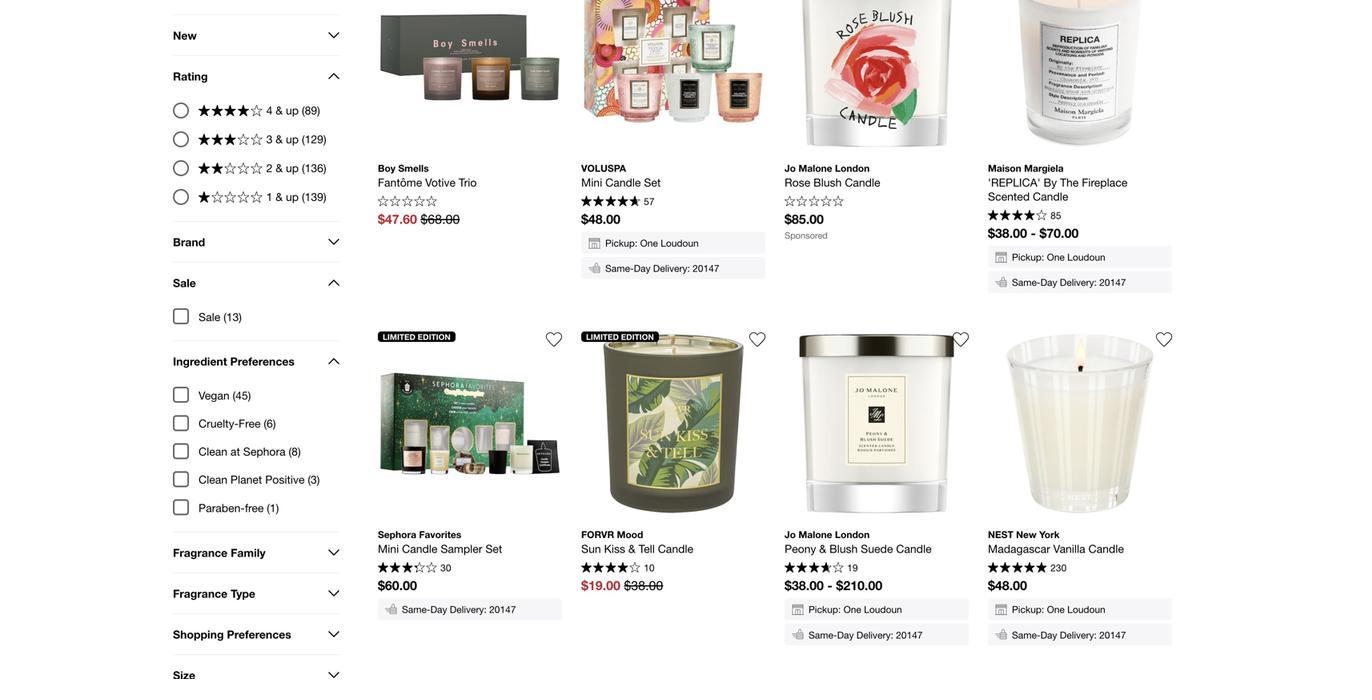 Task type: describe. For each thing, give the bounding box(es) containing it.
fragrance for fragrance type
[[173, 587, 228, 600]]

fantôme
[[378, 176, 422, 189]]

suede
[[861, 542, 894, 556]]

57 reviews element
[[644, 196, 655, 207]]

85 reviews element
[[1051, 210, 1062, 221]]

1 limited edition from the left
[[383, 332, 451, 342]]

(136)
[[302, 161, 327, 175]]

pickup: one loudoun for 'replica' by the fireplace scented candle
[[1013, 252, 1106, 263]]

ingredient preferences
[[173, 355, 295, 368]]

delivery: for peony & blush suede candle
[[857, 630, 894, 641]]

voluspa
[[582, 162, 627, 174]]

smells
[[398, 162, 429, 174]]

(8)
[[289, 445, 301, 458]]

& inside forvr mood sun kiss & tell candle
[[629, 542, 636, 556]]

sale button
[[173, 263, 340, 303]]

day down 30
[[431, 604, 447, 615]]

3.5 stars element for $38.00 - $210.00
[[785, 562, 844, 575]]

10
[[644, 563, 655, 574]]

london for blush
[[835, 529, 870, 540]]

$47.60 $68.00
[[378, 211, 460, 227]]

london for candle
[[835, 162, 870, 174]]

love jo malone london - peony & blush suede candle image
[[953, 332, 969, 348]]

new button
[[173, 15, 340, 55]]

$38.00 for $38.00 - $210.00
[[785, 578, 824, 593]]

one for mini candle set
[[641, 238, 658, 249]]

the
[[1061, 176, 1079, 189]]

& for 3
[[276, 133, 283, 146]]

$85.00
[[785, 211, 824, 227]]

sephora favorites mini candle sampler set
[[378, 529, 503, 556]]

same- for peony & blush suede candle
[[809, 630, 838, 641]]

same-day delivery: 20147 for madagascar vanilla candle
[[1013, 630, 1127, 641]]

2
[[266, 161, 273, 175]]

family
[[231, 546, 266, 559]]

loudoun for 'replica' by the fireplace scented candle
[[1068, 252, 1106, 263]]

230 reviews element
[[1051, 563, 1067, 574]]

new inside button
[[173, 29, 197, 42]]

230
[[1051, 563, 1067, 574]]

(45)
[[233, 389, 251, 402]]

sale for sale
[[173, 276, 196, 289]]

shopping preferences
[[173, 628, 291, 641]]

3
[[266, 133, 273, 146]]

one for 'replica' by the fireplace scented candle
[[1048, 252, 1065, 263]]

clean for clean at sephora (8)
[[199, 445, 228, 458]]

fragrance for fragrance family
[[173, 546, 228, 559]]

19 reviews element
[[848, 563, 858, 574]]

$70.00
[[1040, 225, 1079, 241]]

positive
[[265, 473, 305, 486]]

margiela
[[1025, 162, 1064, 174]]

boy
[[378, 162, 396, 174]]

rating button
[[173, 56, 340, 96]]

$38.00 - $210.00
[[785, 578, 883, 593]]

& for 1
[[276, 190, 283, 203]]

(89)
[[302, 104, 320, 117]]

- for $210.00
[[828, 578, 833, 593]]

scented
[[989, 190, 1030, 203]]

$210.00
[[837, 578, 883, 593]]

type
[[231, 587, 256, 600]]

by
[[1044, 176, 1058, 189]]

sponsored
[[785, 230, 828, 241]]

same- down "$60.00"
[[402, 604, 431, 615]]

nest
[[989, 529, 1014, 540]]

1
[[266, 190, 273, 203]]

rose
[[785, 176, 811, 189]]

blush inside jo malone london peony & blush suede candle
[[830, 542, 858, 556]]

delivery: for 'replica' by the fireplace scented candle
[[1061, 277, 1097, 288]]

2 edition from the left
[[621, 332, 654, 342]]

day for 'replica' by the fireplace scented candle
[[1041, 277, 1058, 288]]

boy smells - fantôme votive trio image
[[378, 0, 562, 149]]

day for peony & blush suede candle
[[838, 630, 854, 641]]

sale (13)
[[199, 310, 242, 324]]

2 limited from the left
[[586, 332, 619, 342]]

york
[[1040, 529, 1060, 540]]

4 & up (89)
[[266, 104, 320, 117]]

up for (139)
[[286, 190, 299, 203]]

pickup: for mini candle set
[[606, 238, 638, 249]]

brand
[[173, 235, 205, 249]]

1 & up (139)
[[266, 190, 327, 203]]

delivery: down 30
[[450, 604, 487, 615]]

love nest new york - madagascar vanilla candle image
[[1157, 332, 1173, 348]]

ingredient
[[173, 355, 227, 368]]

fireplace
[[1082, 176, 1128, 189]]

clean planet positive (3)
[[199, 473, 320, 486]]

preferences for shopping preferences
[[227, 628, 291, 641]]

set inside sephora favorites mini candle sampler set
[[486, 542, 503, 556]]

kiss
[[604, 542, 626, 556]]

love forvr mood - sun kiss & tell candle image
[[750, 332, 766, 348]]

pickup: for peony & blush suede candle
[[809, 604, 841, 615]]

votive
[[426, 176, 456, 189]]

(6)
[[264, 417, 276, 430]]

rating
[[173, 69, 208, 83]]

clean at sephora (8)
[[199, 445, 301, 458]]

20147 for 'replica' by the fireplace scented candle
[[1100, 277, 1127, 288]]

1 edition from the left
[[418, 332, 451, 342]]

trio
[[459, 176, 477, 189]]

30 reviews element
[[441, 563, 451, 574]]

mood
[[617, 529, 644, 540]]

1 limited from the left
[[383, 332, 416, 342]]

cruelty-
[[199, 417, 239, 430]]

vegan (45)
[[199, 389, 251, 402]]

57
[[644, 196, 655, 207]]

favorites
[[419, 529, 462, 540]]

jo for rose
[[785, 162, 796, 174]]

loudoun for madagascar vanilla candle
[[1068, 604, 1106, 615]]

(13)
[[224, 310, 242, 324]]

nest new york - madagascar vanilla candle image
[[989, 332, 1173, 516]]

planet
[[231, 473, 262, 486]]

free
[[239, 417, 261, 430]]

fragrance type button
[[173, 574, 340, 614]]

$47.60
[[378, 211, 417, 227]]

cruelty-free (6)
[[199, 417, 276, 430]]

preferences for ingredient preferences
[[230, 355, 295, 368]]

vanilla
[[1054, 542, 1086, 556]]

nest new york madagascar vanilla candle
[[989, 529, 1125, 556]]

same- for mini candle set
[[606, 263, 634, 274]]

2 & up (136)
[[266, 161, 327, 175]]

$68.00
[[421, 212, 460, 227]]

voluspa - mini candle set image
[[582, 0, 766, 149]]

brand button
[[173, 222, 340, 262]]

one for madagascar vanilla candle
[[1048, 604, 1065, 615]]

loudoun for peony & blush suede candle
[[865, 604, 903, 615]]

peony
[[785, 542, 817, 556]]

& inside jo malone london peony & blush suede candle
[[820, 542, 827, 556]]

fragrance family button
[[173, 533, 340, 573]]



Task type: locate. For each thing, give the bounding box(es) containing it.
1 horizontal spatial $38.00
[[785, 578, 824, 593]]

candle down by
[[1033, 190, 1069, 203]]

mini inside sephora favorites mini candle sampler set
[[378, 542, 399, 556]]

jo malone london - peony & blush suede candle image
[[785, 332, 969, 516]]

0 vertical spatial sephora
[[243, 445, 286, 458]]

sale
[[173, 276, 196, 289], [199, 310, 220, 324]]

4 stars element up 3 stars element
[[199, 105, 262, 119]]

20147 for madagascar vanilla candle
[[1100, 630, 1127, 641]]

4 stars element for 10
[[582, 562, 641, 575]]

fragrance family
[[173, 546, 266, 559]]

0 vertical spatial preferences
[[230, 355, 295, 368]]

clean up the paraben-
[[199, 473, 228, 486]]

madagascar
[[989, 542, 1051, 556]]

1 vertical spatial sale
[[199, 310, 220, 324]]

0 vertical spatial set
[[644, 176, 661, 189]]

day down $70.00 at right
[[1041, 277, 1058, 288]]

day for mini candle set
[[634, 263, 651, 274]]

candle down favorites
[[402, 542, 438, 556]]

up left the (136)
[[286, 161, 299, 175]]

preferences inside dropdown button
[[230, 355, 295, 368]]

1 horizontal spatial 3.5 stars element
[[785, 562, 844, 575]]

3.5 stars element
[[378, 562, 437, 575], [785, 562, 844, 575]]

clean for clean planet positive (3)
[[199, 473, 228, 486]]

same- down $38.00 - $70.00
[[1013, 277, 1041, 288]]

2 up from the top
[[286, 133, 299, 146]]

candle inside nest new york madagascar vanilla candle
[[1089, 542, 1125, 556]]

0 vertical spatial sale
[[173, 276, 196, 289]]

sun
[[582, 542, 601, 556]]

up for (89)
[[286, 104, 299, 117]]

shopping preferences button
[[173, 614, 340, 655]]

0 vertical spatial mini
[[582, 176, 603, 189]]

1 vertical spatial london
[[835, 529, 870, 540]]

1 vertical spatial $48.00
[[989, 578, 1028, 593]]

malone inside jo malone london peony & blush suede candle
[[799, 529, 833, 540]]

pickup: down $38.00 - $210.00
[[809, 604, 841, 615]]

1 horizontal spatial limited edition
[[586, 332, 654, 342]]

one down $70.00 at right
[[1048, 252, 1065, 263]]

tell
[[639, 542, 655, 556]]

jo inside jo malone london rose blush candle
[[785, 162, 796, 174]]

0 horizontal spatial limited
[[383, 332, 416, 342]]

paraben-
[[199, 501, 245, 515]]

loudoun for mini candle set
[[661, 238, 699, 249]]

same-
[[606, 263, 634, 274], [1013, 277, 1041, 288], [402, 604, 431, 615], [809, 630, 838, 641], [1013, 630, 1041, 641]]

ingredient preferences button
[[173, 341, 340, 381]]

fragrance up fragrance type
[[173, 546, 228, 559]]

2 vertical spatial 4 stars element
[[582, 562, 641, 575]]

candle inside sephora favorites mini candle sampler set
[[402, 542, 438, 556]]

pickup: for madagascar vanilla candle
[[1013, 604, 1045, 615]]

'replica'
[[989, 176, 1041, 189]]

pickup: one loudoun down 57
[[606, 238, 699, 249]]

pickup: one loudoun for peony & blush suede candle
[[809, 604, 903, 615]]

new
[[173, 29, 197, 42], [1017, 529, 1037, 540]]

paraben-free (1)
[[199, 501, 279, 515]]

0 vertical spatial $48.00
[[582, 211, 621, 227]]

$48.00
[[582, 211, 621, 227], [989, 578, 1028, 593]]

$38.00 inside $19.00 $38.00
[[624, 578, 664, 593]]

maison margiela - 'replica' by the fireplace scented candle image
[[989, 0, 1173, 149]]

1 vertical spatial sephora
[[378, 529, 417, 540]]

candle right tell
[[658, 542, 694, 556]]

forvr
[[582, 529, 615, 540]]

3 & up (129)
[[266, 133, 327, 146]]

2 limited edition from the left
[[586, 332, 654, 342]]

same-day delivery: 20147 down 230 reviews element
[[1013, 630, 1127, 641]]

pickup: for 'replica' by the fireplace scented candle
[[1013, 252, 1045, 263]]

1 malone from the top
[[799, 162, 833, 174]]

up for (136)
[[286, 161, 299, 175]]

maison margiela 'replica' by the fireplace scented candle
[[989, 162, 1131, 203]]

0 horizontal spatial edition
[[418, 332, 451, 342]]

1 vertical spatial blush
[[830, 542, 858, 556]]

pickup: one loudoun down $210.00
[[809, 604, 903, 615]]

preferences inside button
[[227, 628, 291, 641]]

4
[[266, 104, 273, 117]]

malone for &
[[799, 529, 833, 540]]

jo malone london rose blush candle
[[785, 162, 881, 189]]

free
[[245, 501, 264, 515]]

same- down $38.00 - $210.00
[[809, 630, 838, 641]]

jo up peony
[[785, 529, 796, 540]]

1 horizontal spatial limited
[[586, 332, 619, 342]]

$38.00 down peony
[[785, 578, 824, 593]]

mini
[[582, 176, 603, 189], [378, 542, 399, 556]]

sale down brand
[[173, 276, 196, 289]]

blush
[[814, 176, 842, 189], [830, 542, 858, 556]]

same-day delivery: 20147 down 30
[[402, 604, 516, 615]]

mini up "$60.00"
[[378, 542, 399, 556]]

3 up from the top
[[286, 161, 299, 175]]

up for (129)
[[286, 133, 299, 146]]

sale left (13)
[[199, 310, 220, 324]]

candle right suede
[[897, 542, 932, 556]]

love sephora favorites - mini candle sampler set image
[[546, 332, 562, 348]]

up
[[286, 104, 299, 117], [286, 133, 299, 146], [286, 161, 299, 175], [286, 190, 299, 203]]

new inside nest new york madagascar vanilla candle
[[1017, 529, 1037, 540]]

shopping
[[173, 628, 224, 641]]

4 stars element down scented
[[989, 210, 1048, 223]]

1 vertical spatial fragrance
[[173, 587, 228, 600]]

19
[[848, 563, 858, 574]]

1 clean from the top
[[199, 445, 228, 458]]

2 fragrance from the top
[[173, 587, 228, 600]]

2 jo from the top
[[785, 529, 796, 540]]

1 vertical spatial jo
[[785, 529, 796, 540]]

1 horizontal spatial 4 stars element
[[582, 562, 641, 575]]

same- for madagascar vanilla candle
[[1013, 630, 1041, 641]]

candle up the 4.5 stars element
[[606, 176, 641, 189]]

0 horizontal spatial new
[[173, 29, 197, 42]]

$48.00 down 5 stars element
[[989, 578, 1028, 593]]

1 star element
[[199, 191, 262, 205]]

0 horizontal spatial $38.00
[[624, 578, 664, 593]]

1 fragrance from the top
[[173, 546, 228, 559]]

1 vertical spatial 4 stars element
[[989, 210, 1048, 223]]

& for 4
[[276, 104, 283, 117]]

1 jo from the top
[[785, 162, 796, 174]]

& right 1 on the top left
[[276, 190, 283, 203]]

one for peony & blush suede candle
[[844, 604, 862, 615]]

$48.00 down the 4.5 stars element
[[582, 211, 621, 227]]

0 horizontal spatial set
[[486, 542, 503, 556]]

malone inside jo malone london rose blush candle
[[799, 162, 833, 174]]

3.5 stars element up "$60.00"
[[378, 562, 437, 575]]

20147 for mini candle set
[[693, 263, 720, 274]]

pickup: down $38.00 - $70.00
[[1013, 252, 1045, 263]]

$38.00 down 10 reviews element at the bottom of the page
[[624, 578, 664, 593]]

candle inside jo malone london rose blush candle
[[845, 176, 881, 189]]

4 stars element up $19.00
[[582, 562, 641, 575]]

candle inside forvr mood sun kiss & tell candle
[[658, 542, 694, 556]]

$19.00
[[582, 578, 621, 593]]

at
[[231, 445, 240, 458]]

day down $38.00 - $210.00
[[838, 630, 854, 641]]

1 vertical spatial new
[[1017, 529, 1037, 540]]

4 stars element for 85
[[989, 210, 1048, 223]]

0 horizontal spatial $48.00
[[582, 211, 621, 227]]

1 horizontal spatial new
[[1017, 529, 1037, 540]]

set
[[644, 176, 661, 189], [486, 542, 503, 556]]

maison
[[989, 162, 1022, 174]]

set right the sampler
[[486, 542, 503, 556]]

0 horizontal spatial sephora
[[243, 445, 286, 458]]

up left (139)
[[286, 190, 299, 203]]

jo up rose
[[785, 162, 796, 174]]

2 malone from the top
[[799, 529, 833, 540]]

$48.00 for madagascar vanilla candle
[[989, 578, 1028, 593]]

2 horizontal spatial $38.00
[[989, 225, 1028, 241]]

0 vertical spatial malone
[[799, 162, 833, 174]]

2 3.5 stars element from the left
[[785, 562, 844, 575]]

one down $210.00
[[844, 604, 862, 615]]

candle right vanilla
[[1089, 542, 1125, 556]]

$38.00 - $70.00
[[989, 225, 1079, 241]]

(3)
[[308, 473, 320, 486]]

1 horizontal spatial set
[[644, 176, 661, 189]]

one
[[641, 238, 658, 249], [1048, 252, 1065, 263], [844, 604, 862, 615], [1048, 604, 1065, 615]]

same-day delivery: 20147
[[606, 263, 720, 274], [1013, 277, 1127, 288], [402, 604, 516, 615], [809, 630, 923, 641], [1013, 630, 1127, 641]]

$85.00 sponsored
[[785, 211, 828, 241]]

1 vertical spatial set
[[486, 542, 503, 556]]

delivery: for mini candle set
[[654, 263, 690, 274]]

fragrance inside fragrance type button
[[173, 587, 228, 600]]

one down 57
[[641, 238, 658, 249]]

$19.00 $38.00
[[582, 578, 664, 593]]

0 horizontal spatial 3.5 stars element
[[378, 562, 437, 575]]

2 clean from the top
[[199, 473, 228, 486]]

3 stars element
[[199, 134, 262, 147]]

20147
[[693, 263, 720, 274], [1100, 277, 1127, 288], [490, 604, 516, 615], [897, 630, 923, 641], [1100, 630, 1127, 641]]

jo inside jo malone london peony & blush suede candle
[[785, 529, 796, 540]]

3.5 stars element for $60.00
[[378, 562, 437, 575]]

pickup: down 5 stars element
[[1013, 604, 1045, 615]]

0 vertical spatial blush
[[814, 176, 842, 189]]

-
[[1031, 225, 1037, 241], [828, 578, 833, 593]]

pickup: one loudoun
[[606, 238, 699, 249], [1013, 252, 1106, 263], [809, 604, 903, 615], [1013, 604, 1106, 615]]

sephora up clean planet positive (3)
[[243, 445, 286, 458]]

malone up rose
[[799, 162, 833, 174]]

1 horizontal spatial edition
[[621, 332, 654, 342]]

one down 230
[[1048, 604, 1065, 615]]

blush inside jo malone london rose blush candle
[[814, 176, 842, 189]]

up left (89)
[[286, 104, 299, 117]]

candle inside maison margiela 'replica' by the fireplace scented candle
[[1033, 190, 1069, 203]]

& for 2
[[276, 161, 283, 175]]

fragrance type
[[173, 587, 256, 600]]

same-day delivery: 20147 down $210.00
[[809, 630, 923, 641]]

blush up 19
[[830, 542, 858, 556]]

same-day delivery: 20147 down $70.00 at right
[[1013, 277, 1127, 288]]

day
[[634, 263, 651, 274], [1041, 277, 1058, 288], [431, 604, 447, 615], [838, 630, 854, 641], [1041, 630, 1058, 641]]

candle right rose
[[845, 176, 881, 189]]

london inside jo malone london rose blush candle
[[835, 162, 870, 174]]

0 horizontal spatial -
[[828, 578, 833, 593]]

4.5 stars element
[[582, 196, 641, 209]]

(129)
[[302, 133, 327, 146]]

candle
[[606, 176, 641, 189], [845, 176, 881, 189], [1033, 190, 1069, 203], [402, 542, 438, 556], [658, 542, 694, 556], [897, 542, 932, 556], [1089, 542, 1125, 556]]

0 vertical spatial jo
[[785, 162, 796, 174]]

20147 for peony & blush suede candle
[[897, 630, 923, 641]]

preferences up (45)
[[230, 355, 295, 368]]

(139)
[[302, 190, 327, 203]]

10 reviews element
[[644, 563, 655, 574]]

& right 4
[[276, 104, 283, 117]]

edition
[[418, 332, 451, 342], [621, 332, 654, 342]]

0 vertical spatial 4 stars element
[[199, 105, 262, 119]]

same-day delivery: 20147 down 57
[[606, 263, 720, 274]]

set up 57 reviews element
[[644, 176, 661, 189]]

0 vertical spatial london
[[835, 162, 870, 174]]

$38.00 down scented
[[989, 225, 1028, 241]]

1 london from the top
[[835, 162, 870, 174]]

0 horizontal spatial 4 stars element
[[199, 105, 262, 119]]

pickup: down the 4.5 stars element
[[606, 238, 638, 249]]

candle inside jo malone london peony & blush suede candle
[[897, 542, 932, 556]]

1 horizontal spatial mini
[[582, 176, 603, 189]]

0 horizontal spatial sale
[[173, 276, 196, 289]]

sephora inside sephora favorites mini candle sampler set
[[378, 529, 417, 540]]

delivery: down 57
[[654, 263, 690, 274]]

& right the 2
[[276, 161, 283, 175]]

clean left at at the left of page
[[199, 445, 228, 458]]

2 horizontal spatial 4 stars element
[[989, 210, 1048, 223]]

same-day delivery: 20147 for mini candle set
[[606, 263, 720, 274]]

mini inside voluspa mini candle set
[[582, 176, 603, 189]]

jo
[[785, 162, 796, 174], [785, 529, 796, 540]]

0 horizontal spatial mini
[[378, 542, 399, 556]]

0 vertical spatial new
[[173, 29, 197, 42]]

mini down voluspa
[[582, 176, 603, 189]]

forvr mood sun kiss & tell candle
[[582, 529, 694, 556]]

0 vertical spatial -
[[1031, 225, 1037, 241]]

2 london from the top
[[835, 529, 870, 540]]

jo for peony
[[785, 529, 796, 540]]

fragrance up shopping
[[173, 587, 228, 600]]

4 stars element
[[199, 105, 262, 119], [989, 210, 1048, 223], [582, 562, 641, 575]]

same- down 5 stars element
[[1013, 630, 1041, 641]]

1 horizontal spatial -
[[1031, 225, 1037, 241]]

1 vertical spatial preferences
[[227, 628, 291, 641]]

3.5 stars element down peony
[[785, 562, 844, 575]]

jo malone london - rose blush candle image
[[785, 0, 969, 149]]

1 up from the top
[[286, 104, 299, 117]]

1 horizontal spatial sephora
[[378, 529, 417, 540]]

forvr mood - sun kiss & tell candle image
[[582, 332, 766, 516]]

boy smells fantôme votive trio
[[378, 162, 477, 189]]

vegan
[[199, 389, 230, 402]]

$60.00
[[378, 578, 417, 593]]

up left (129)
[[286, 133, 299, 146]]

delivery: down 230 reviews element
[[1061, 630, 1097, 641]]

1 horizontal spatial sale
[[199, 310, 220, 324]]

same- down the 4.5 stars element
[[606, 263, 634, 274]]

london
[[835, 162, 870, 174], [835, 529, 870, 540]]

5 stars element
[[989, 562, 1048, 575]]

fragrance
[[173, 546, 228, 559], [173, 587, 228, 600]]

pickup: one loudoun for madagascar vanilla candle
[[1013, 604, 1106, 615]]

0 horizontal spatial limited edition
[[383, 332, 451, 342]]

set inside voluspa mini candle set
[[644, 176, 661, 189]]

fragrance inside fragrance family button
[[173, 546, 228, 559]]

day down 57
[[634, 263, 651, 274]]

same-day delivery: 20147 for peony & blush suede candle
[[809, 630, 923, 641]]

clean
[[199, 445, 228, 458], [199, 473, 228, 486]]

new up the madagascar
[[1017, 529, 1037, 540]]

& down the mood on the bottom left
[[629, 542, 636, 556]]

malone for blush
[[799, 162, 833, 174]]

pickup: one loudoun down $70.00 at right
[[1013, 252, 1106, 263]]

new up rating
[[173, 29, 197, 42]]

voluspa mini candle set
[[582, 162, 661, 189]]

sephora favorites - mini candle sampler set image
[[378, 332, 562, 516]]

1 vertical spatial malone
[[799, 529, 833, 540]]

1 vertical spatial mini
[[378, 542, 399, 556]]

sephora
[[243, 445, 286, 458], [378, 529, 417, 540]]

85
[[1051, 210, 1062, 221]]

1 3.5 stars element from the left
[[378, 562, 437, 575]]

$38.00
[[989, 225, 1028, 241], [785, 578, 824, 593], [624, 578, 664, 593]]

pickup: one loudoun for mini candle set
[[606, 238, 699, 249]]

&
[[276, 104, 283, 117], [276, 133, 283, 146], [276, 161, 283, 175], [276, 190, 283, 203], [629, 542, 636, 556], [820, 542, 827, 556]]

malone up peony
[[799, 529, 833, 540]]

candle inside voluspa mini candle set
[[606, 176, 641, 189]]

pickup: one loudoun down 230
[[1013, 604, 1106, 615]]

1 vertical spatial -
[[828, 578, 833, 593]]

- for $70.00
[[1031, 225, 1037, 241]]

30
[[441, 563, 451, 574]]

delivery: for madagascar vanilla candle
[[1061, 630, 1097, 641]]

4 stars element for 4 & up (89)
[[199, 105, 262, 119]]

sephora left favorites
[[378, 529, 417, 540]]

sale for sale (13)
[[199, 310, 220, 324]]

- left $210.00
[[828, 578, 833, 593]]

delivery: down $210.00
[[857, 630, 894, 641]]

same-day delivery: 20147 for 'replica' by the fireplace scented candle
[[1013, 277, 1127, 288]]

(1)
[[267, 501, 279, 515]]

0 vertical spatial clean
[[199, 445, 228, 458]]

& right peony
[[820, 542, 827, 556]]

day down 230
[[1041, 630, 1058, 641]]

2 stars element
[[199, 163, 262, 176]]

1 vertical spatial clean
[[199, 473, 228, 486]]

day for madagascar vanilla candle
[[1041, 630, 1058, 641]]

delivery: down $70.00 at right
[[1061, 277, 1097, 288]]

- left $70.00 at right
[[1031, 225, 1037, 241]]

london inside jo malone london peony & blush suede candle
[[835, 529, 870, 540]]

sampler
[[441, 542, 483, 556]]

blush right rose
[[814, 176, 842, 189]]

jo malone london peony & blush suede candle
[[785, 529, 932, 556]]

1 horizontal spatial $48.00
[[989, 578, 1028, 593]]

0 vertical spatial fragrance
[[173, 546, 228, 559]]

preferences down fragrance type button
[[227, 628, 291, 641]]

$38.00 for $38.00 - $70.00
[[989, 225, 1028, 241]]

& right 3
[[276, 133, 283, 146]]

sale inside dropdown button
[[173, 276, 196, 289]]

$48.00 for mini candle set
[[582, 211, 621, 227]]

4 up from the top
[[286, 190, 299, 203]]

same- for 'replica' by the fireplace scented candle
[[1013, 277, 1041, 288]]



Task type: vqa. For each thing, say whether or not it's contained in the screenshot.
the stop ignoring your scalp get healthier hair with clinical picks for thinning, dandruff and damage image
no



